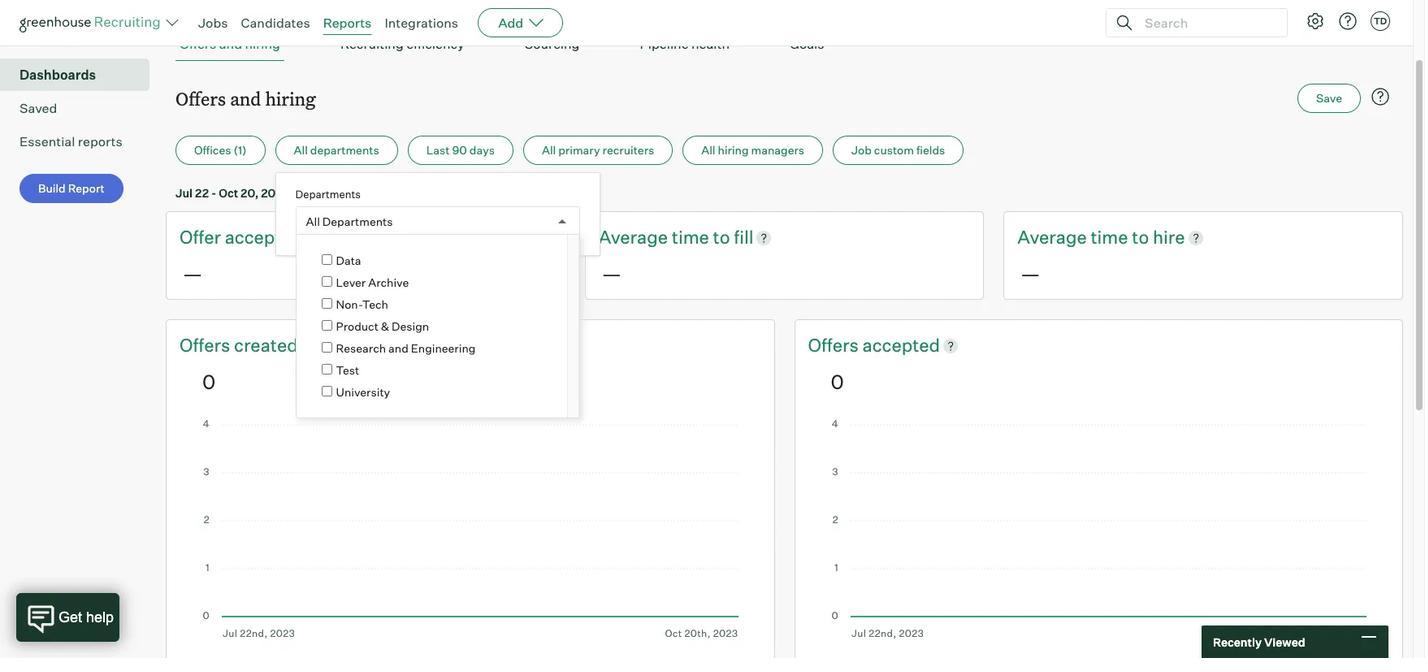 Task type: locate. For each thing, give the bounding box(es) containing it.
recently
[[1214, 635, 1262, 649]]

1 horizontal spatial to link
[[1132, 225, 1153, 250]]

all left managers
[[702, 143, 716, 157]]

to left fill
[[713, 226, 730, 248]]

all inside all hiring managers button
[[702, 143, 716, 157]]

research and engineering
[[336, 342, 476, 356]]

Research and Engineering checkbox
[[322, 343, 332, 353]]

essential reports link
[[20, 132, 143, 151]]

2 average time to from the left
[[1018, 226, 1153, 248]]

time left fill
[[672, 226, 709, 248]]

0 horizontal spatial to
[[349, 186, 359, 200]]

and inside 'button'
[[219, 36, 242, 52]]

lever archive
[[336, 276, 409, 290]]

1 to link from the left
[[713, 225, 734, 250]]

2 to link from the left
[[1132, 225, 1153, 250]]

1 average link from the left
[[599, 225, 672, 250]]

— for fill
[[602, 262, 622, 286]]

1 average from the left
[[599, 226, 668, 248]]

sourcing
[[525, 36, 580, 52]]

1 average time to from the left
[[599, 226, 734, 248]]

2 average from the left
[[1018, 226, 1087, 248]]

all left the departments
[[294, 143, 308, 157]]

tab list
[[176, 28, 1394, 61]]

Lever Archive checkbox
[[322, 277, 332, 287]]

1 horizontal spatial offers link
[[808, 333, 863, 358]]

0
[[202, 370, 216, 394], [831, 370, 844, 394]]

1 horizontal spatial average time to
[[1018, 226, 1153, 248]]

all departments
[[306, 214, 393, 228]]

2 0 from the left
[[831, 370, 844, 394]]

jul 22 - oct 20, 2023 compared to
[[176, 186, 362, 200]]

acceptance link
[[225, 225, 326, 250]]

offers
[[180, 36, 216, 52], [176, 86, 226, 111], [180, 334, 230, 356], [808, 334, 863, 356]]

to link for fill
[[713, 225, 734, 250]]

fill
[[734, 226, 754, 248]]

offers inside 'button'
[[180, 36, 216, 52]]

offers and hiring up (1)
[[176, 86, 316, 111]]

to link
[[713, 225, 734, 250], [1132, 225, 1153, 250]]

time link for hire
[[1091, 225, 1132, 250]]

all left primary
[[542, 143, 556, 157]]

save button
[[1298, 84, 1361, 113]]

report
[[68, 181, 105, 195]]

0 horizontal spatial xychart image
[[202, 420, 738, 640]]

offices (1)
[[194, 143, 247, 157]]

2 vertical spatial and
[[389, 342, 409, 356]]

0 vertical spatial offers and hiring
[[180, 36, 280, 52]]

1 horizontal spatial —
[[602, 262, 622, 286]]

0 horizontal spatial time link
[[672, 225, 713, 250]]

overview link
[[20, 32, 143, 51]]

3 — from the left
[[1021, 262, 1041, 286]]

average for hire
[[1018, 226, 1087, 248]]

tech
[[362, 298, 388, 312]]

2 horizontal spatial —
[[1021, 262, 1041, 286]]

2 time link from the left
[[1091, 225, 1132, 250]]

dashboards
[[20, 67, 96, 83]]

to link for hire
[[1132, 225, 1153, 250]]

to left hire on the right
[[1132, 226, 1149, 248]]

0 horizontal spatial average time to
[[599, 226, 734, 248]]

1 horizontal spatial average link
[[1018, 225, 1091, 250]]

jul
[[176, 186, 193, 200]]

departments up all departments
[[296, 188, 361, 201]]

offers and hiring
[[180, 36, 280, 52], [176, 86, 316, 111]]

0 vertical spatial hiring
[[245, 36, 280, 52]]

hiring up all departments
[[265, 86, 316, 111]]

time for fill
[[672, 226, 709, 248]]

0 horizontal spatial average link
[[599, 225, 672, 250]]

dashboards link
[[20, 65, 143, 85]]

0 vertical spatial and
[[219, 36, 242, 52]]

hiring down candidates link at the left top of the page
[[245, 36, 280, 52]]

1 vertical spatial offers and hiring
[[176, 86, 316, 111]]

offer acceptance
[[180, 226, 326, 248]]

greenhouse recruiting image
[[20, 13, 166, 33]]

hiring inside 'button'
[[245, 36, 280, 52]]

Test checkbox
[[322, 365, 332, 375]]

time left hire on the right
[[1091, 226, 1129, 248]]

all
[[294, 143, 308, 157], [542, 143, 556, 157], [702, 143, 716, 157], [306, 214, 320, 228]]

td
[[1374, 15, 1388, 27]]

0 vertical spatial departments
[[296, 188, 361, 201]]

recruiting efficiency button
[[336, 28, 469, 61]]

0 horizontal spatial to link
[[713, 225, 734, 250]]

time link left hire link at the top right of page
[[1091, 225, 1132, 250]]

2 horizontal spatial to
[[1132, 226, 1149, 248]]

departments up data
[[323, 214, 393, 228]]

0 horizontal spatial 0
[[202, 370, 216, 394]]

hiring inside button
[[718, 143, 749, 157]]

offers and hiring down jobs
[[180, 36, 280, 52]]

1 horizontal spatial to
[[713, 226, 730, 248]]

last 90 days button
[[408, 136, 514, 165]]

0 horizontal spatial offers link
[[180, 333, 234, 358]]

time link left fill link
[[672, 225, 713, 250]]

0 horizontal spatial time
[[672, 226, 709, 248]]

all for all primary recruiters
[[542, 143, 556, 157]]

1 offers link from the left
[[180, 333, 234, 358]]

viewed
[[1265, 635, 1306, 649]]

hiring
[[245, 36, 280, 52], [265, 86, 316, 111], [718, 143, 749, 157]]

average link
[[599, 225, 672, 250], [1018, 225, 1091, 250]]

2 average link from the left
[[1018, 225, 1091, 250]]

1 — from the left
[[183, 262, 202, 286]]

product
[[336, 320, 379, 334]]

all departments
[[294, 143, 379, 157]]

product & design
[[336, 320, 429, 334]]

2 offers link from the left
[[808, 333, 863, 358]]

job custom fields
[[852, 143, 946, 157]]

all inside all primary recruiters button
[[542, 143, 556, 157]]

accepted link
[[863, 333, 940, 358]]

rate link
[[326, 225, 359, 250]]

all down compared
[[306, 214, 320, 228]]

all inside all departments "button"
[[294, 143, 308, 157]]

0 horizontal spatial —
[[183, 262, 202, 286]]

offers and hiring inside 'button'
[[180, 36, 280, 52]]

and down the design
[[389, 342, 409, 356]]

1 horizontal spatial time
[[1091, 226, 1129, 248]]

xychart image
[[202, 420, 738, 640], [831, 420, 1367, 640]]

— for hire
[[1021, 262, 1041, 286]]

1 time link from the left
[[672, 225, 713, 250]]

0 horizontal spatial average
[[599, 226, 668, 248]]

1 horizontal spatial 0
[[831, 370, 844, 394]]

hiring left managers
[[718, 143, 749, 157]]

recruiting
[[340, 36, 404, 52]]

2 vertical spatial hiring
[[718, 143, 749, 157]]

offers link for 1st xychart image from right
[[808, 333, 863, 358]]

and down jobs
[[219, 36, 242, 52]]

jobs
[[198, 15, 228, 31]]

1 0 from the left
[[202, 370, 216, 394]]

university
[[336, 386, 390, 399]]

and up (1)
[[230, 86, 261, 111]]

average
[[599, 226, 668, 248], [1018, 226, 1087, 248]]

1 horizontal spatial average
[[1018, 226, 1087, 248]]

to for fill
[[713, 226, 730, 248]]

acceptance
[[225, 226, 322, 248]]

all hiring managers
[[702, 143, 805, 157]]

2 — from the left
[[602, 262, 622, 286]]

1 time from the left
[[672, 226, 709, 248]]

offers link for first xychart image from the left
[[180, 333, 234, 358]]

and
[[219, 36, 242, 52], [230, 86, 261, 111], [389, 342, 409, 356]]

average time to
[[599, 226, 734, 248], [1018, 226, 1153, 248]]

time link
[[672, 225, 713, 250], [1091, 225, 1132, 250]]

1 horizontal spatial time link
[[1091, 225, 1132, 250]]

Non-Tech checkbox
[[322, 299, 332, 309]]

departments
[[296, 188, 361, 201], [323, 214, 393, 228]]

reports
[[323, 15, 372, 31]]

1 horizontal spatial xychart image
[[831, 420, 1367, 640]]

overview
[[20, 33, 76, 50]]

created
[[234, 334, 298, 356]]

—
[[183, 262, 202, 286], [602, 262, 622, 286], [1021, 262, 1041, 286]]

2 time from the left
[[1091, 226, 1129, 248]]

to up all departments
[[349, 186, 359, 200]]

20,
[[241, 186, 259, 200]]

University checkbox
[[322, 386, 332, 397]]

offers link
[[180, 333, 234, 358], [808, 333, 863, 358]]

average time to for fill
[[599, 226, 734, 248]]

health
[[692, 36, 730, 52]]



Task type: vqa. For each thing, say whether or not it's contained in the screenshot.
MEDIA inside the 'Social media Share jobs'
no



Task type: describe. For each thing, give the bounding box(es) containing it.
job
[[852, 143, 872, 157]]

add
[[498, 15, 524, 31]]

archive
[[368, 276, 409, 290]]

add button
[[478, 8, 563, 37]]

test
[[336, 364, 359, 378]]

primary
[[559, 143, 600, 157]]

build report
[[38, 181, 105, 195]]

(1)
[[234, 143, 247, 157]]

oct
[[219, 186, 238, 200]]

saved link
[[20, 99, 143, 118]]

managers
[[752, 143, 805, 157]]

candidates
[[241, 15, 310, 31]]

-
[[211, 186, 216, 200]]

1 vertical spatial hiring
[[265, 86, 316, 111]]

departments
[[310, 143, 379, 157]]

90
[[452, 143, 467, 157]]

non-
[[336, 298, 362, 312]]

average link for fill
[[599, 225, 672, 250]]

td button
[[1368, 8, 1394, 34]]

recruiting efficiency
[[340, 36, 465, 52]]

all for all hiring managers
[[702, 143, 716, 157]]

essential reports
[[20, 133, 122, 150]]

1 xychart image from the left
[[202, 420, 738, 640]]

pipeline
[[640, 36, 689, 52]]

compared
[[292, 186, 346, 200]]

accepted
[[863, 334, 940, 356]]

recruiters
[[603, 143, 655, 157]]

time for hire
[[1091, 226, 1129, 248]]

all departments button
[[275, 136, 398, 165]]

average time to for hire
[[1018, 226, 1153, 248]]

goals
[[790, 36, 825, 52]]

goals button
[[786, 28, 829, 61]]

days
[[470, 143, 495, 157]]

Data checkbox
[[322, 255, 332, 265]]

jobs link
[[198, 15, 228, 31]]

design
[[392, 320, 429, 334]]

pipeline health
[[640, 36, 730, 52]]

1 vertical spatial and
[[230, 86, 261, 111]]

essential
[[20, 133, 75, 150]]

offices
[[194, 143, 231, 157]]

build report button
[[20, 174, 123, 203]]

research
[[336, 342, 386, 356]]

offices (1) button
[[176, 136, 265, 165]]

reports link
[[323, 15, 372, 31]]

tab list containing offers and hiring
[[176, 28, 1394, 61]]

time link for fill
[[672, 225, 713, 250]]

candidates link
[[241, 15, 310, 31]]

average link for hire
[[1018, 225, 1091, 250]]

fields
[[917, 143, 946, 157]]

hire link
[[1153, 225, 1186, 250]]

offer link
[[180, 225, 225, 250]]

fill link
[[734, 225, 754, 250]]

offers and hiring button
[[176, 28, 284, 61]]

Product & Design checkbox
[[322, 321, 332, 331]]

rate
[[326, 226, 359, 248]]

all primary recruiters
[[542, 143, 655, 157]]

sourcing button
[[521, 28, 584, 61]]

0 for 'offers' link associated with 1st xychart image from right
[[831, 370, 844, 394]]

2023
[[261, 186, 290, 200]]

save
[[1317, 91, 1343, 105]]

efficiency
[[407, 36, 465, 52]]

custom
[[874, 143, 914, 157]]

last
[[426, 143, 450, 157]]

reports
[[78, 133, 122, 150]]

integrations
[[385, 15, 459, 31]]

engineering
[[411, 342, 476, 356]]

2 xychart image from the left
[[831, 420, 1367, 640]]

integrations link
[[385, 15, 459, 31]]

recently viewed
[[1214, 635, 1306, 649]]

faq image
[[1371, 87, 1391, 107]]

all for all departments
[[306, 214, 320, 228]]

lever
[[336, 276, 366, 290]]

data
[[336, 254, 361, 268]]

to for hire
[[1132, 226, 1149, 248]]

configure image
[[1306, 11, 1326, 31]]

all primary recruiters button
[[523, 136, 673, 165]]

all for all departments
[[294, 143, 308, 157]]

offers created
[[180, 334, 298, 356]]

build
[[38, 181, 66, 195]]

0 for first xychart image from the left's 'offers' link
[[202, 370, 216, 394]]

1 vertical spatial departments
[[323, 214, 393, 228]]

Search text field
[[1141, 11, 1273, 35]]

non-tech
[[336, 298, 388, 312]]

created link
[[234, 333, 298, 358]]

average for fill
[[599, 226, 668, 248]]

last 90 days
[[426, 143, 495, 157]]

22
[[195, 186, 209, 200]]

all hiring managers button
[[683, 136, 823, 165]]

offer
[[180, 226, 221, 248]]

job custom fields button
[[833, 136, 964, 165]]



